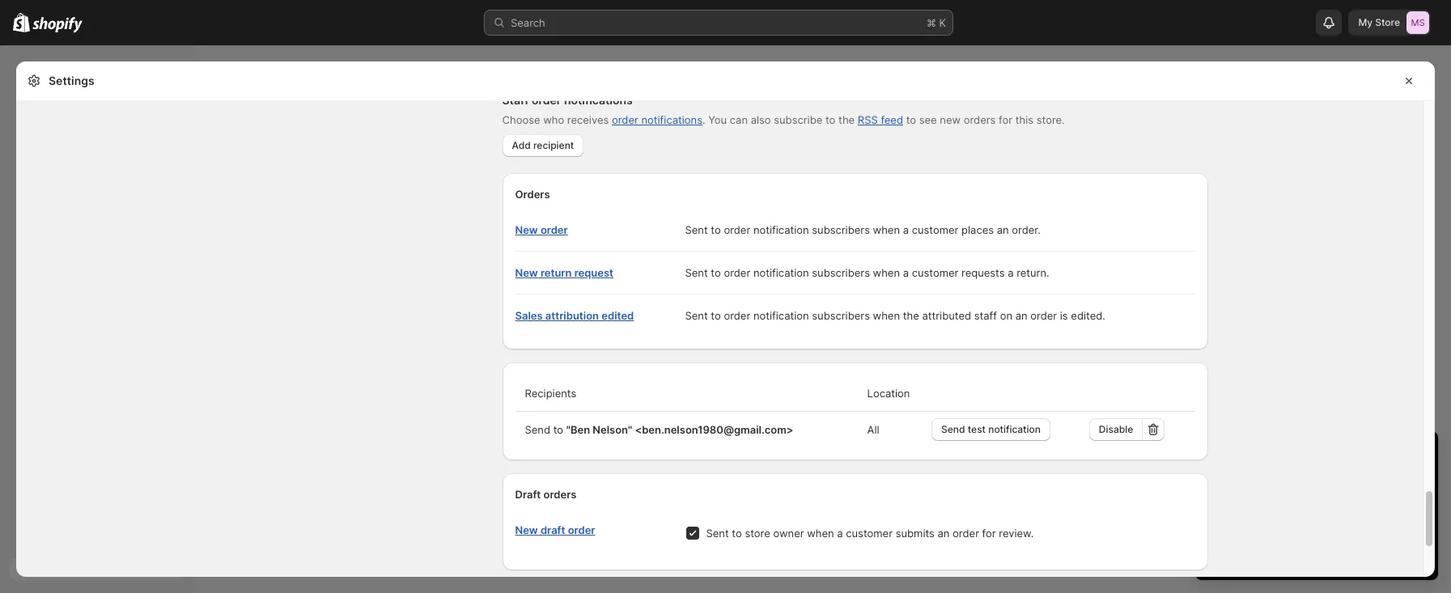 Task type: locate. For each thing, give the bounding box(es) containing it.
new left 'draft'
[[515, 524, 538, 537]]

new
[[515, 223, 538, 236], [515, 266, 538, 279], [515, 524, 538, 537]]

a up the sent to order notification subscribers when a customer requests a return.
[[903, 223, 909, 236]]

send down the recipients
[[525, 424, 551, 436]]

sent to order notification subscribers when the attributed staff on an order is edited.
[[685, 309, 1106, 322]]

nelson"
[[593, 424, 633, 436]]

customer left places
[[912, 223, 959, 236]]

subscribers
[[812, 223, 870, 236], [812, 266, 870, 279], [812, 309, 870, 322]]

staff order notifications
[[502, 93, 633, 107]]

1 vertical spatial an
[[1016, 309, 1028, 322]]

an left 'order.'
[[997, 223, 1009, 236]]

see
[[920, 113, 937, 126]]

2 vertical spatial customer
[[846, 527, 893, 540]]

store
[[1376, 16, 1401, 28]]

notification
[[754, 223, 809, 236], [754, 266, 809, 279], [754, 309, 809, 322], [989, 424, 1041, 436]]

1 vertical spatial the
[[903, 309, 920, 322]]

new draft order
[[515, 524, 596, 537]]

2 vertical spatial new
[[515, 524, 538, 537]]

1 horizontal spatial an
[[997, 223, 1009, 236]]

store.
[[1037, 113, 1065, 126]]

0 vertical spatial new
[[515, 223, 538, 236]]

to for send to "ben nelson" <ben.nelson1980@gmail.com>
[[554, 424, 564, 436]]

sales attribution edited link
[[515, 309, 634, 322]]

draft
[[541, 524, 566, 537]]

when
[[873, 223, 900, 236], [873, 266, 900, 279], [873, 309, 900, 322], [807, 527, 835, 540]]

rss
[[858, 113, 878, 126]]

my store
[[1359, 16, 1401, 28]]

orders right new on the top right
[[964, 113, 996, 126]]

sales attribution edited
[[515, 309, 634, 322]]

notifications left you
[[642, 113, 703, 126]]

0 horizontal spatial the
[[839, 113, 855, 126]]

orders
[[964, 113, 996, 126], [544, 488, 577, 501]]

feed
[[881, 113, 904, 126]]

places
[[962, 223, 994, 236]]

order.
[[1012, 223, 1041, 236]]

who
[[543, 113, 565, 126]]

order
[[532, 93, 562, 107], [612, 113, 639, 126], [541, 223, 568, 236], [724, 223, 751, 236], [724, 266, 751, 279], [724, 309, 751, 322], [1031, 309, 1058, 322], [568, 524, 596, 537], [953, 527, 980, 540]]

send test notification
[[942, 424, 1041, 436]]

new draft order link
[[515, 524, 596, 537]]

0 vertical spatial notifications
[[564, 93, 633, 107]]

1 vertical spatial new
[[515, 266, 538, 279]]

for
[[999, 113, 1013, 126], [983, 527, 997, 540]]

1 new from the top
[[515, 223, 538, 236]]

the left attributed
[[903, 309, 920, 322]]

subscribers down the sent to order notification subscribers when a customer requests a return.
[[812, 309, 870, 322]]

new order
[[515, 223, 568, 236]]

3 subscribers from the top
[[812, 309, 870, 322]]

this
[[1016, 113, 1034, 126]]

0 horizontal spatial send
[[525, 424, 551, 436]]

1 vertical spatial for
[[983, 527, 997, 540]]

send
[[525, 424, 551, 436], [942, 424, 966, 436]]

to for sent to order notification subscribers when a customer places an order.
[[711, 223, 721, 236]]

add
[[512, 139, 531, 151]]

"ben
[[567, 424, 590, 436]]

.
[[703, 113, 706, 126]]

for left the this
[[999, 113, 1013, 126]]

orders right draft
[[544, 488, 577, 501]]

new return request
[[515, 266, 614, 279]]

3 new from the top
[[515, 524, 538, 537]]

store
[[745, 527, 771, 540]]

draft orders
[[515, 488, 577, 501]]

new
[[940, 113, 961, 126]]

1 horizontal spatial orders
[[964, 113, 996, 126]]

request
[[575, 266, 614, 279]]

send test notification button
[[932, 419, 1051, 441]]

edited
[[602, 309, 634, 322]]

return.
[[1017, 266, 1050, 279]]

an right the submits at the right of the page
[[938, 527, 950, 540]]

subscribers up the sent to order notification subscribers when a customer requests a return.
[[812, 223, 870, 236]]

add recipient button
[[502, 134, 584, 157]]

0 vertical spatial for
[[999, 113, 1013, 126]]

subscribe
[[774, 113, 823, 126]]

an
[[997, 223, 1009, 236], [1016, 309, 1028, 322], [938, 527, 950, 540]]

0 horizontal spatial orders
[[544, 488, 577, 501]]

also
[[751, 113, 771, 126]]

an right on
[[1016, 309, 1028, 322]]

notification for sent to order notification subscribers when the attributed staff on an order is edited.
[[754, 309, 809, 322]]

3 days left in your trial element
[[1196, 474, 1439, 581]]

sent to order notification subscribers when a customer requests a return.
[[685, 266, 1050, 279]]

attributed
[[923, 309, 972, 322]]

2 new from the top
[[515, 266, 538, 279]]

sent for sent to store owner when a customer submits an order for review.
[[707, 527, 729, 540]]

edited.
[[1072, 309, 1106, 322]]

1 subscribers from the top
[[812, 223, 870, 236]]

customer left the submits at the right of the page
[[846, 527, 893, 540]]

you
[[709, 113, 727, 126]]

1 horizontal spatial send
[[942, 424, 966, 436]]

to for sent to store owner when a customer submits an order for review.
[[732, 527, 742, 540]]

send for send test notification
[[942, 424, 966, 436]]

2 send from the left
[[942, 424, 966, 436]]

a left return.
[[1008, 266, 1014, 279]]

1 vertical spatial notifications
[[642, 113, 703, 126]]

add recipient
[[512, 139, 574, 151]]

subscribers down sent to order notification subscribers when a customer places an order.
[[812, 266, 870, 279]]

the left 'rss'
[[839, 113, 855, 126]]

dialog
[[1442, 62, 1452, 594]]

sent for sent to order notification subscribers when a customer requests a return.
[[685, 266, 708, 279]]

1 send from the left
[[525, 424, 551, 436]]

0 horizontal spatial an
[[938, 527, 950, 540]]

settings dialog
[[16, 62, 1436, 594]]

2 vertical spatial subscribers
[[812, 309, 870, 322]]

sales
[[515, 309, 543, 322]]

when up the sent to order notification subscribers when a customer requests a return.
[[873, 223, 900, 236]]

2 horizontal spatial an
[[1016, 309, 1028, 322]]

a
[[903, 223, 909, 236], [903, 266, 909, 279], [1008, 266, 1014, 279], [838, 527, 843, 540]]

can
[[730, 113, 748, 126]]

new for new order
[[515, 223, 538, 236]]

1 vertical spatial subscribers
[[812, 266, 870, 279]]

notifications up receives on the left top of the page
[[564, 93, 633, 107]]

1 horizontal spatial for
[[999, 113, 1013, 126]]

notifications
[[564, 93, 633, 107], [642, 113, 703, 126]]

send left test
[[942, 424, 966, 436]]

customer
[[912, 223, 959, 236], [912, 266, 959, 279], [846, 527, 893, 540]]

return
[[541, 266, 572, 279]]

my
[[1359, 16, 1373, 28]]

when down the sent to order notification subscribers when a customer requests a return.
[[873, 309, 900, 322]]

0 vertical spatial an
[[997, 223, 1009, 236]]

sent
[[685, 223, 708, 236], [685, 266, 708, 279], [685, 309, 708, 322], [707, 527, 729, 540]]

new left return
[[515, 266, 538, 279]]

the
[[839, 113, 855, 126], [903, 309, 920, 322]]

0 vertical spatial customer
[[912, 223, 959, 236]]

2 subscribers from the top
[[812, 266, 870, 279]]

0 vertical spatial subscribers
[[812, 223, 870, 236]]

customer up attributed
[[912, 266, 959, 279]]

choose
[[502, 113, 541, 126]]

is
[[1061, 309, 1069, 322]]

review.
[[999, 527, 1034, 540]]

for left review.
[[983, 527, 997, 540]]

send inside button
[[942, 424, 966, 436]]

on
[[1001, 309, 1013, 322]]

staff
[[975, 309, 998, 322]]

when up the sent to order notification subscribers when the attributed staff on an order is edited. on the bottom
[[873, 266, 900, 279]]

1 horizontal spatial notifications
[[642, 113, 703, 126]]

new down orders
[[515, 223, 538, 236]]

<ben.nelson1980@gmail.com>
[[635, 424, 794, 436]]

to
[[826, 113, 836, 126], [907, 113, 917, 126], [711, 223, 721, 236], [711, 266, 721, 279], [711, 309, 721, 322], [554, 424, 564, 436], [732, 527, 742, 540]]

rss feed link
[[858, 113, 904, 126]]

1 vertical spatial customer
[[912, 266, 959, 279]]



Task type: vqa. For each thing, say whether or not it's contained in the screenshot.
tab list
no



Task type: describe. For each thing, give the bounding box(es) containing it.
sent for sent to order notification subscribers when a customer places an order.
[[685, 223, 708, 236]]

notification inside button
[[989, 424, 1041, 436]]

when right owner on the bottom right
[[807, 527, 835, 540]]

sent to store owner when a customer submits an order for review.
[[707, 527, 1034, 540]]

requests
[[962, 266, 1005, 279]]

recipient
[[534, 139, 574, 151]]

location
[[868, 387, 911, 400]]

shopify image
[[13, 13, 30, 32]]

new for new return request
[[515, 266, 538, 279]]

a up the sent to order notification subscribers when the attributed staff on an order is edited. on the bottom
[[903, 266, 909, 279]]

0 vertical spatial the
[[839, 113, 855, 126]]

order notifications link
[[612, 113, 703, 126]]

receives
[[567, 113, 609, 126]]

attribution
[[546, 309, 599, 322]]

sent to order notification subscribers when a customer places an order.
[[685, 223, 1041, 236]]

disable
[[1100, 424, 1134, 436]]

k
[[940, 16, 947, 29]]

draft
[[515, 488, 541, 501]]

send to "ben nelson" <ben.nelson1980@gmail.com>
[[525, 424, 794, 436]]

test
[[968, 424, 986, 436]]

to for sent to order notification subscribers when a customer requests a return.
[[711, 266, 721, 279]]

new order link
[[515, 223, 568, 236]]

subscribers for places
[[812, 223, 870, 236]]

0 vertical spatial orders
[[964, 113, 996, 126]]

choose who receives order notifications . you can also subscribe to the rss feed to see new orders for this store.
[[502, 113, 1065, 126]]

1 vertical spatial orders
[[544, 488, 577, 501]]

when for places
[[873, 223, 900, 236]]

staff
[[502, 93, 529, 107]]

⌘ k
[[927, 16, 947, 29]]

0 horizontal spatial notifications
[[564, 93, 633, 107]]

owner
[[774, 527, 805, 540]]

disable button
[[1090, 419, 1144, 441]]

⌘
[[927, 16, 937, 29]]

new for new draft order
[[515, 524, 538, 537]]

a right owner on the bottom right
[[838, 527, 843, 540]]

send for send to "ben nelson" <ben.nelson1980@gmail.com>
[[525, 424, 551, 436]]

subscribers for staff
[[812, 309, 870, 322]]

notification for sent to order notification subscribers when a customer requests a return.
[[754, 266, 809, 279]]

search
[[511, 16, 546, 29]]

my store image
[[1407, 11, 1430, 34]]

subscribers for requests
[[812, 266, 870, 279]]

shopify image
[[33, 17, 83, 33]]

when for staff
[[873, 309, 900, 322]]

recipients
[[525, 387, 577, 400]]

to for sent to order notification subscribers when the attributed staff on an order is edited.
[[711, 309, 721, 322]]

submits
[[896, 527, 935, 540]]

when for requests
[[873, 266, 900, 279]]

orders
[[515, 188, 550, 201]]

settings
[[49, 74, 94, 87]]

customer for requests
[[912, 266, 959, 279]]

sent for sent to order notification subscribers when the attributed staff on an order is edited.
[[685, 309, 708, 322]]

all
[[868, 424, 880, 436]]

2 vertical spatial an
[[938, 527, 950, 540]]

customer for places
[[912, 223, 959, 236]]

notification for sent to order notification subscribers when a customer places an order.
[[754, 223, 809, 236]]

new return request link
[[515, 266, 614, 279]]

0 horizontal spatial for
[[983, 527, 997, 540]]

1 horizontal spatial the
[[903, 309, 920, 322]]



